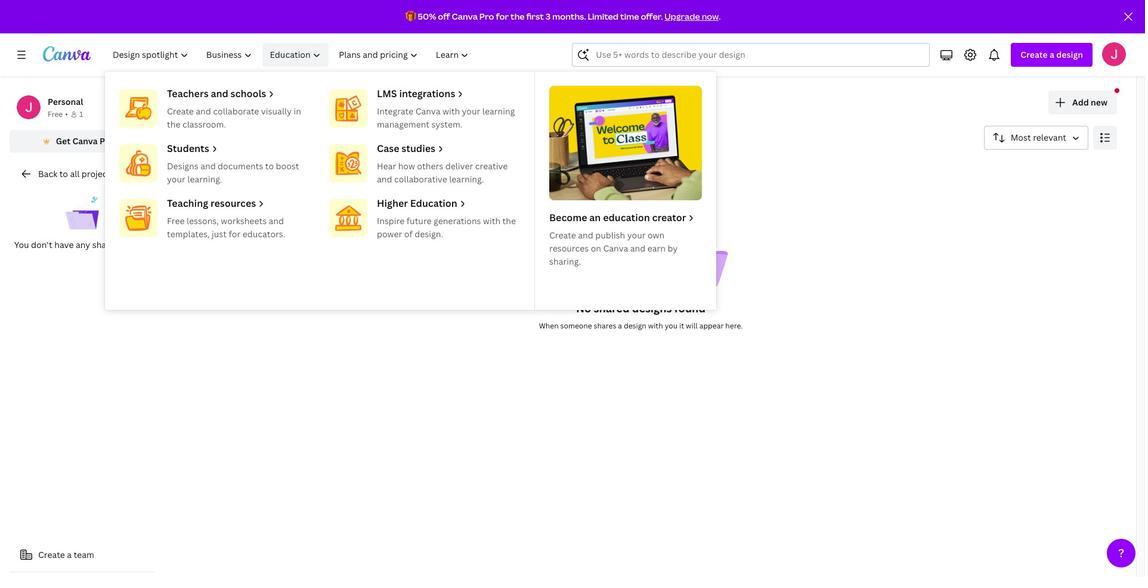 Task type: describe. For each thing, give the bounding box(es) containing it.
system.
[[431, 119, 463, 130]]

pro inside button
[[100, 135, 114, 147]]

create a team
[[38, 549, 94, 561]]

off
[[438, 11, 450, 22]]

hear
[[377, 160, 396, 172]]

education inside menu
[[410, 197, 457, 210]]

get canva pro
[[56, 135, 114, 147]]

0 vertical spatial resources
[[210, 197, 256, 210]]

0 vertical spatial you
[[282, 90, 317, 116]]

most relevant
[[1011, 132, 1066, 143]]

free •
[[48, 109, 68, 119]]

back
[[38, 168, 57, 180]]

0 horizontal spatial to
[[59, 168, 68, 180]]

shared with you
[[165, 90, 317, 116]]

get canva pro button
[[10, 130, 155, 153]]

learning. inside designs and documents to boost your learning.
[[187, 174, 222, 185]]

new
[[1091, 97, 1108, 108]]

visually
[[261, 106, 292, 117]]

hear how others deliver creative and collaborative learning.
[[377, 160, 508, 185]]

earn
[[647, 243, 666, 254]]

here.
[[725, 321, 743, 331]]

any
[[76, 239, 90, 250]]

sharing.
[[549, 256, 581, 267]]

lms integrations
[[377, 87, 455, 100]]

your inside designs and documents to boost your learning.
[[167, 174, 185, 185]]

education button
[[262, 43, 329, 67]]

create and collaborate visually in the classroom.
[[167, 106, 301, 130]]

0 vertical spatial shared
[[92, 239, 120, 250]]

design.
[[415, 228, 443, 240]]

teaching resources
[[167, 197, 256, 210]]

collaborate
[[213, 106, 259, 117]]

students
[[167, 142, 209, 155]]

create a design
[[1021, 49, 1083, 60]]

resources inside create and publish your own resources on canva and earn by sharing.
[[549, 243, 589, 254]]

create for create and publish your own resources on canva and earn by sharing.
[[549, 230, 576, 241]]

and up on
[[578, 230, 593, 241]]

higher education
[[377, 197, 457, 210]]

with inside inspire future generations with the power of design.
[[483, 215, 500, 227]]

a inside no shared designs found when someone shares a design with you it will appear here.
[[618, 321, 622, 331]]

•
[[65, 109, 68, 119]]

inspire
[[377, 215, 405, 227]]

top level navigation element
[[105, 43, 716, 310]]

1
[[79, 109, 83, 119]]

lms
[[377, 87, 397, 100]]

create for create and collaborate visually in the classroom.
[[167, 106, 194, 117]]

education menu
[[105, 72, 716, 310]]

become
[[549, 211, 587, 224]]

creator
[[652, 211, 686, 224]]

you
[[14, 239, 29, 250]]

classroom.
[[182, 119, 226, 130]]

3
[[546, 11, 551, 22]]

🎁 50% off canva pro for the first 3 months. limited time offer. upgrade now .
[[405, 11, 721, 22]]

and up the collaborate
[[211, 87, 228, 100]]

an
[[589, 211, 601, 224]]

integrate canva with your learning management system.
[[377, 106, 515, 130]]

case studies
[[377, 142, 435, 155]]

higher
[[377, 197, 408, 210]]

learning. inside the hear how others deliver creative and collaborative learning.
[[449, 174, 484, 185]]

first
[[526, 11, 544, 22]]

with inside no shared designs found when someone shares a design with you it will appear here.
[[648, 321, 663, 331]]

a for team
[[67, 549, 72, 561]]

become an education creator
[[549, 211, 686, 224]]

schools
[[231, 87, 266, 100]]

creative
[[475, 160, 508, 172]]

Sort by button
[[984, 126, 1088, 150]]

time
[[620, 11, 639, 22]]

back to all projects link
[[10, 162, 155, 186]]

1 horizontal spatial for
[[496, 11, 509, 22]]

add new
[[1072, 97, 1108, 108]]

designs
[[167, 160, 198, 172]]

integrations
[[399, 87, 455, 100]]

shared
[[165, 90, 233, 116]]

have
[[54, 239, 74, 250]]

deliver
[[445, 160, 473, 172]]

Search search field
[[596, 44, 906, 66]]

teaching
[[167, 197, 208, 210]]

found
[[674, 301, 706, 316]]

free for free •
[[48, 109, 63, 119]]

own
[[648, 230, 665, 241]]

create a design button
[[1011, 43, 1093, 67]]

and inside create and collaborate visually in the classroom.
[[196, 106, 211, 117]]

folders
[[122, 239, 150, 250]]

someone
[[560, 321, 592, 331]]

just
[[212, 228, 227, 240]]

future
[[407, 215, 432, 227]]

james peterson image
[[1102, 42, 1126, 66]]

upgrade
[[665, 11, 700, 22]]

create a team button
[[10, 543, 155, 567]]

free lessons, worksheets and templates, just for educators.
[[167, 215, 285, 240]]

relevant
[[1033, 132, 1066, 143]]

designs and documents to boost your learning.
[[167, 160, 299, 185]]

0 vertical spatial the
[[511, 11, 525, 22]]

integrate
[[377, 106, 413, 117]]



Task type: vqa. For each thing, say whether or not it's contained in the screenshot.
Canva within button
yes



Task type: locate. For each thing, give the bounding box(es) containing it.
1 vertical spatial a
[[618, 321, 622, 331]]

worksheets
[[221, 215, 267, 227]]

1 horizontal spatial pro
[[479, 11, 494, 22]]

lessons,
[[187, 215, 219, 227]]

0 horizontal spatial free
[[48, 109, 63, 119]]

you down education dropdown button
[[282, 90, 317, 116]]

canva down integrations
[[416, 106, 440, 117]]

publish
[[595, 230, 625, 241]]

canva inside create and publish your own resources on canva and earn by sharing.
[[603, 243, 628, 254]]

0 horizontal spatial you
[[282, 90, 317, 116]]

1 vertical spatial you
[[665, 321, 678, 331]]

a right shares
[[618, 321, 622, 331]]

for right the just
[[229, 228, 240, 240]]

and inside designs and documents to boost your learning.
[[200, 160, 216, 172]]

learning.
[[187, 174, 222, 185], [449, 174, 484, 185]]

most
[[1011, 132, 1031, 143]]

projects
[[82, 168, 115, 180]]

the right the generations
[[503, 215, 516, 227]]

resources up 'worksheets'
[[210, 197, 256, 210]]

appear
[[699, 321, 724, 331]]

1 horizontal spatial free
[[167, 215, 185, 227]]

free for free lessons, worksheets and templates, just for educators.
[[167, 215, 185, 227]]

generations
[[434, 215, 481, 227]]

0 vertical spatial education
[[270, 49, 311, 60]]

1 learning. from the left
[[187, 174, 222, 185]]

create
[[1021, 49, 1048, 60], [167, 106, 194, 117], [549, 230, 576, 241], [38, 549, 65, 561]]

canva inside integrate canva with your learning management system.
[[416, 106, 440, 117]]

templates,
[[167, 228, 210, 240]]

you don't have any shared folders
[[14, 239, 150, 250]]

to left boost
[[265, 160, 274, 172]]

free left •
[[48, 109, 63, 119]]

designs
[[632, 301, 672, 316]]

1 vertical spatial the
[[167, 119, 180, 130]]

1 vertical spatial resources
[[549, 243, 589, 254]]

0 vertical spatial your
[[462, 106, 480, 117]]

2 horizontal spatial a
[[1050, 49, 1054, 60]]

1 vertical spatial pro
[[100, 135, 114, 147]]

a left "team"
[[67, 549, 72, 561]]

for
[[496, 11, 509, 22], [229, 228, 240, 240]]

1 horizontal spatial a
[[618, 321, 622, 331]]

months.
[[552, 11, 586, 22]]

to
[[265, 160, 274, 172], [59, 168, 68, 180]]

for inside free lessons, worksheets and templates, just for educators.
[[229, 228, 240, 240]]

you inside no shared designs found when someone shares a design with you it will appear here.
[[665, 321, 678, 331]]

1 horizontal spatial design
[[1056, 49, 1083, 60]]

your down designs
[[167, 174, 185, 185]]

1 vertical spatial education
[[410, 197, 457, 210]]

2 vertical spatial your
[[627, 230, 646, 241]]

education inside dropdown button
[[270, 49, 311, 60]]

1 vertical spatial free
[[167, 215, 185, 227]]

your left own
[[627, 230, 646, 241]]

0 horizontal spatial a
[[67, 549, 72, 561]]

a inside 'button'
[[67, 549, 72, 561]]

create inside create and collaborate visually in the classroom.
[[167, 106, 194, 117]]

0 horizontal spatial your
[[167, 174, 185, 185]]

add
[[1072, 97, 1089, 108]]

shares
[[594, 321, 616, 331]]

1 horizontal spatial your
[[462, 106, 480, 117]]

2 vertical spatial a
[[67, 549, 72, 561]]

and up classroom.
[[196, 106, 211, 117]]

how
[[398, 160, 415, 172]]

with
[[237, 90, 278, 116], [442, 106, 460, 117], [483, 215, 500, 227], [648, 321, 663, 331]]

1 horizontal spatial to
[[265, 160, 274, 172]]

to left all
[[59, 168, 68, 180]]

1 vertical spatial your
[[167, 174, 185, 185]]

shared right 'any'
[[92, 239, 120, 250]]

the inside create and collaborate visually in the classroom.
[[167, 119, 180, 130]]

and inside free lessons, worksheets and templates, just for educators.
[[269, 215, 284, 227]]

canva down publish
[[603, 243, 628, 254]]

50%
[[418, 11, 436, 22]]

the inside inspire future generations with the power of design.
[[503, 215, 516, 227]]

design inside no shared designs found when someone shares a design with you it will appear here.
[[624, 321, 646, 331]]

0 horizontal spatial pro
[[100, 135, 114, 147]]

design inside create a design dropdown button
[[1056, 49, 1083, 60]]

0 vertical spatial pro
[[479, 11, 494, 22]]

and inside the hear how others deliver creative and collaborative learning.
[[377, 174, 392, 185]]

now
[[702, 11, 719, 22]]

free up templates,
[[167, 215, 185, 227]]

offer.
[[641, 11, 663, 22]]

0 horizontal spatial learning.
[[187, 174, 222, 185]]

the
[[511, 11, 525, 22], [167, 119, 180, 130], [503, 215, 516, 227]]

2 horizontal spatial your
[[627, 230, 646, 241]]

no shared designs found when someone shares a design with you it will appear here.
[[539, 301, 743, 331]]

education up 'in'
[[270, 49, 311, 60]]

shared inside no shared designs found when someone shares a design with you it will appear here.
[[594, 301, 630, 316]]

1 horizontal spatial learning.
[[449, 174, 484, 185]]

0 vertical spatial free
[[48, 109, 63, 119]]

collaborative
[[394, 174, 447, 185]]

learning. up teaching resources
[[187, 174, 222, 185]]

upgrade now button
[[665, 11, 719, 22]]

add new button
[[1048, 91, 1117, 115]]

None search field
[[572, 43, 930, 67]]

a for design
[[1050, 49, 1054, 60]]

learning
[[482, 106, 515, 117]]

learning. down deliver
[[449, 174, 484, 185]]

your for become an education creator
[[627, 230, 646, 241]]

boost
[[276, 160, 299, 172]]

your inside integrate canva with your learning management system.
[[462, 106, 480, 117]]

all
[[70, 168, 80, 180]]

pro
[[479, 11, 494, 22], [100, 135, 114, 147]]

inspire future generations with the power of design.
[[377, 215, 516, 240]]

of
[[404, 228, 413, 240]]

a inside dropdown button
[[1050, 49, 1054, 60]]

pro right the off
[[479, 11, 494, 22]]

the left first
[[511, 11, 525, 22]]

1 vertical spatial for
[[229, 228, 240, 240]]

1 vertical spatial shared
[[594, 301, 630, 316]]

will
[[686, 321, 698, 331]]

you left 'it'
[[665, 321, 678, 331]]

by
[[668, 243, 678, 254]]

and right designs
[[200, 160, 216, 172]]

resources
[[210, 197, 256, 210], [549, 243, 589, 254]]

personal
[[48, 96, 83, 107]]

educators.
[[243, 228, 285, 240]]

others
[[417, 160, 443, 172]]

limited
[[588, 11, 619, 22]]

team
[[74, 549, 94, 561]]

and up the educators.
[[269, 215, 284, 227]]

a
[[1050, 49, 1054, 60], [618, 321, 622, 331], [67, 549, 72, 561]]

and left earn
[[630, 243, 645, 254]]

1 horizontal spatial education
[[410, 197, 457, 210]]

0 horizontal spatial design
[[624, 321, 646, 331]]

education
[[270, 49, 311, 60], [410, 197, 457, 210]]

to inside designs and documents to boost your learning.
[[265, 160, 274, 172]]

0 vertical spatial design
[[1056, 49, 1083, 60]]

when
[[539, 321, 559, 331]]

1 horizontal spatial shared
[[594, 301, 630, 316]]

free
[[48, 109, 63, 119], [167, 215, 185, 227]]

shared up shares
[[594, 301, 630, 316]]

for left first
[[496, 11, 509, 22]]

1 horizontal spatial resources
[[549, 243, 589, 254]]

your for lms integrations
[[462, 106, 480, 117]]

your
[[462, 106, 480, 117], [167, 174, 185, 185], [627, 230, 646, 241]]

create inside dropdown button
[[1021, 49, 1048, 60]]

canva right the off
[[452, 11, 478, 22]]

a up "add new" dropdown button
[[1050, 49, 1054, 60]]

free inside free lessons, worksheets and templates, just for educators.
[[167, 215, 185, 227]]

0 vertical spatial a
[[1050, 49, 1054, 60]]

education up future
[[410, 197, 457, 210]]

0 horizontal spatial for
[[229, 228, 240, 240]]

0 horizontal spatial resources
[[210, 197, 256, 210]]

design left james peterson icon
[[1056, 49, 1083, 60]]

your inside create and publish your own resources on canva and earn by sharing.
[[627, 230, 646, 241]]

create for create a design
[[1021, 49, 1048, 60]]

2 learning. from the left
[[449, 174, 484, 185]]

teachers
[[167, 87, 209, 100]]

create for create a team
[[38, 549, 65, 561]]

1 vertical spatial design
[[624, 321, 646, 331]]

with inside integrate canva with your learning management system.
[[442, 106, 460, 117]]

design down designs
[[624, 321, 646, 331]]

power
[[377, 228, 402, 240]]

in
[[294, 106, 301, 117]]

get
[[56, 135, 70, 147]]

the up students
[[167, 119, 180, 130]]

and down hear at top left
[[377, 174, 392, 185]]

canva inside button
[[72, 135, 98, 147]]

documents
[[218, 160, 263, 172]]

case
[[377, 142, 399, 155]]

your up system.
[[462, 106, 480, 117]]

2 vertical spatial the
[[503, 215, 516, 227]]

0 vertical spatial for
[[496, 11, 509, 22]]

1 horizontal spatial you
[[665, 321, 678, 331]]

studies
[[402, 142, 435, 155]]

0 horizontal spatial education
[[270, 49, 311, 60]]

create inside create and publish your own resources on canva and earn by sharing.
[[549, 230, 576, 241]]

canva right get
[[72, 135, 98, 147]]

on
[[591, 243, 601, 254]]

resources up sharing.
[[549, 243, 589, 254]]

pro up projects
[[100, 135, 114, 147]]

create inside 'button'
[[38, 549, 65, 561]]

education
[[603, 211, 650, 224]]

shared
[[92, 239, 120, 250], [594, 301, 630, 316]]

0 horizontal spatial shared
[[92, 239, 120, 250]]

back to all projects
[[38, 168, 115, 180]]

teachers and schools
[[167, 87, 266, 100]]



